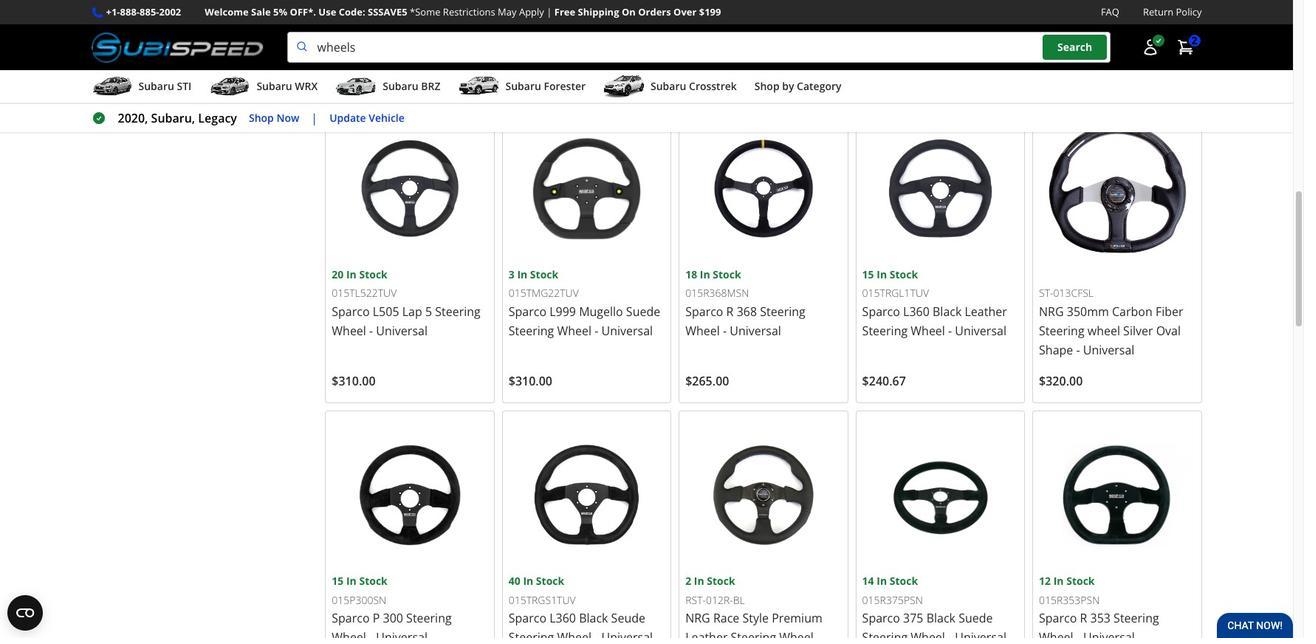 Task type: locate. For each thing, give the bounding box(es) containing it.
2 horizontal spatial r
[[1080, 610, 1087, 627]]

r left 368
[[726, 303, 734, 320]]

0 horizontal spatial suede
[[439, 0, 473, 13]]

wheel inside "sparco l777 steering wheel - universal"
[[1158, 0, 1193, 13]]

15
[[862, 267, 874, 281], [332, 574, 344, 588]]

in inside 20 in stock 015tl522tuv sparco l505 lap 5 steering wheel - universal
[[346, 267, 357, 281]]

in inside 40 in stock 015trgs1tuv sparco l360 black seude steering wheel - universal
[[523, 574, 533, 588]]

15 up 015p300sn
[[332, 574, 344, 588]]

1 vertical spatial fiber
[[1156, 303, 1183, 320]]

0 vertical spatial leather
[[965, 303, 1007, 320]]

sparco inside 12 in stock 015r353psn sparco r 353 steering wheel - universal
[[1039, 610, 1077, 627]]

2 for 2
[[1192, 34, 1198, 48]]

- inside "sparco l777 steering wheel - universal"
[[1039, 16, 1043, 32]]

nrg up search input field
[[685, 0, 710, 13]]

sparco left '345' at the left
[[332, 0, 370, 13]]

0 vertical spatial suede
[[439, 0, 473, 13]]

1 vertical spatial leather
[[685, 629, 728, 638]]

in for nrg race style premium leather steering whee
[[694, 574, 704, 588]]

sparco inside 14 in stock 015r375psn sparco 375 black suede steering wheel - universal
[[862, 610, 900, 626]]

1 horizontal spatial $265.00
[[685, 373, 729, 389]]

wheel inside 18 in stock 015r368msn sparco r 368 steering wheel - universal
[[685, 323, 720, 339]]

0 vertical spatial $320.00
[[509, 66, 552, 82]]

fiber up oval
[[1156, 303, 1183, 320]]

fiber inside nrg 315mm carbon fiber steering wheel with red stitching - universal
[[625, 0, 653, 13]]

suede inside 3 in stock 015tmg22tuv sparco l999 mugello suede steering wheel - universal
[[626, 303, 660, 320]]

$320.00 down shape
[[1039, 373, 1083, 389]]

1 horizontal spatial r
[[726, 303, 734, 320]]

15 in stock 015trgl1tuv sparco l360 black leather steering wheel - universal
[[862, 267, 1007, 339]]

2 race from the top
[[713, 610, 739, 626]]

0 horizontal spatial r
[[373, 0, 380, 13]]

in inside 12 in stock 015r353psn sparco r 353 steering wheel - universal
[[1054, 574, 1064, 588]]

welcome sale 5% off*. use code: sssave5
[[205, 5, 407, 18]]

sparco down 015r353psn
[[1039, 610, 1077, 627]]

sparco for sparco l505 lap 5 steering wheel - universal
[[332, 303, 370, 320]]

1 horizontal spatial leather
[[965, 303, 1007, 320]]

*some restrictions may apply | free shipping on orders over $199
[[410, 5, 721, 18]]

0 vertical spatial |
[[547, 5, 552, 18]]

$199
[[699, 5, 721, 18]]

black inside 14 in stock 015r375psn sparco 375 black suede steering wheel - universal
[[927, 610, 956, 626]]

18 in stock 015r368msn sparco r 368 steering wheel - universal
[[685, 267, 806, 339]]

in right 20
[[346, 267, 357, 281]]

stock up 015tl522tuv
[[359, 267, 388, 281]]

20 in stock 015tl522tuv sparco l505 lap 5 steering wheel - universal
[[332, 267, 481, 339]]

1 vertical spatial |
[[311, 110, 318, 126]]

suede right 'mugello'
[[626, 303, 660, 320]]

universal inside 15 in stock 015trgl1tuv sparco l360 black leather steering wheel - universal
[[955, 323, 1007, 339]]

in inside 15 in stock 015p300sn sparco p 300 steering wheel - universal
[[346, 574, 357, 588]]

a subaru sti thumbnail image image
[[91, 75, 133, 98]]

015r353psn
[[1039, 593, 1100, 607]]

subaru left brz
[[383, 79, 418, 93]]

2 $310.00 from the left
[[509, 373, 552, 389]]

2 up rst-
[[685, 574, 691, 588]]

black
[[406, 0, 436, 13], [933, 303, 962, 320], [579, 610, 608, 626], [927, 610, 956, 626]]

in right 12
[[1054, 574, 1064, 588]]

universal
[[425, 16, 476, 32], [730, 16, 781, 32], [869, 16, 921, 32], [1046, 16, 1097, 32], [566, 35, 617, 51], [376, 323, 428, 339], [602, 323, 653, 339], [730, 323, 781, 339], [955, 323, 1007, 339], [1083, 342, 1135, 358], [376, 629, 428, 638], [602, 629, 653, 638], [955, 629, 1007, 638], [1084, 629, 1135, 638]]

1 vertical spatial 15
[[332, 574, 344, 588]]

stock
[[359, 267, 388, 281], [530, 267, 558, 281], [713, 267, 741, 281], [890, 267, 918, 281], [359, 574, 388, 588], [536, 574, 564, 588], [707, 574, 735, 588], [890, 574, 918, 588], [1067, 574, 1095, 588]]

0 horizontal spatial leather
[[685, 629, 728, 638]]

015trgl1tuv
[[862, 286, 929, 300]]

carbon up with on the top of the page
[[582, 0, 622, 13]]

$265.00
[[332, 66, 376, 82], [862, 66, 906, 82], [685, 373, 729, 389]]

sparco l999 mugello suede steering wheel - universal image
[[509, 110, 665, 266]]

2 horizontal spatial suede
[[959, 610, 993, 626]]

15 for sparco p 300 steering wheel - universal
[[332, 574, 344, 588]]

wrx
[[295, 79, 318, 93]]

1 horizontal spatial 2
[[1192, 34, 1198, 48]]

1 horizontal spatial $310.00
[[509, 373, 552, 389]]

| right now
[[311, 110, 318, 126]]

black inside 15 in stock 015trgl1tuv sparco l360 black leather steering wheel - universal
[[933, 303, 962, 320]]

shop now link
[[249, 110, 299, 127]]

$273.15
[[1039, 66, 1083, 82]]

in
[[346, 267, 357, 281], [517, 267, 527, 281], [700, 267, 710, 281], [877, 267, 887, 281], [346, 574, 357, 588], [523, 574, 533, 588], [694, 574, 704, 588], [877, 574, 887, 588], [1054, 574, 1064, 588]]

race down 012r-
[[713, 610, 739, 626]]

restrictions
[[443, 5, 495, 18]]

1 vertical spatial l360
[[550, 610, 576, 626]]

0 vertical spatial fiber
[[625, 0, 653, 13]]

in right 18
[[700, 267, 710, 281]]

subaru left forester
[[506, 79, 541, 93]]

wheel
[[982, 0, 1017, 13], [1158, 0, 1193, 13], [380, 16, 415, 32], [557, 16, 592, 32], [685, 16, 720, 32], [332, 323, 366, 339], [557, 323, 592, 339], [685, 323, 720, 339], [911, 323, 945, 339], [332, 629, 366, 638], [557, 629, 592, 638], [911, 629, 945, 638], [1039, 629, 1074, 638]]

r left 353
[[1080, 610, 1087, 627]]

subaru inside subaru forester dropdown button
[[506, 79, 541, 93]]

in inside '2 in stock rst-012r-bl nrg race style premium leather steering whee'
[[694, 574, 704, 588]]

stock up 015p300sn
[[359, 574, 388, 588]]

2 inside '2 in stock rst-012r-bl nrg race style premium leather steering whee'
[[685, 574, 691, 588]]

category
[[797, 79, 842, 93]]

fiber inside nrg 350mm carbon fiber steering wheel silver oval shape - universal
[[1156, 303, 1183, 320]]

sparco inside 18 in stock 015r368msn sparco r 368 steering wheel - universal
[[685, 303, 723, 320]]

steering inside 14 in stock 015r375psn sparco 375 black suede steering wheel - universal
[[862, 629, 908, 638]]

steering inside nrg race series steering wheel - universal
[[779, 0, 824, 13]]

18
[[685, 267, 697, 281]]

suede for sparco l999 mugello suede steering wheel - universal
[[626, 303, 660, 320]]

012r-
[[706, 593, 733, 607]]

shop for shop by category
[[755, 79, 780, 93]]

1 horizontal spatial l360
[[903, 303, 930, 320]]

mugello
[[579, 303, 623, 320]]

nrg inside nrg 315mm carbon fiber steering wheel with red stitching - universal
[[509, 0, 533, 13]]

1 horizontal spatial shop
[[755, 79, 780, 93]]

|
[[547, 5, 552, 18], [311, 110, 318, 126]]

nrg
[[509, 0, 533, 13], [685, 0, 710, 13], [1039, 303, 1064, 320], [685, 610, 710, 626]]

sparco down 015trgl1tuv
[[862, 303, 900, 320]]

nrg inside nrg race series steering wheel - universal
[[685, 0, 710, 13]]

nrg down st- on the right
[[1039, 303, 1064, 320]]

sparco down 015r368msn
[[685, 303, 723, 320]]

sparco down 015p300sn
[[332, 610, 370, 626]]

r
[[373, 0, 380, 13], [726, 303, 734, 320], [1080, 610, 1087, 627]]

0 vertical spatial carbon
[[582, 0, 622, 13]]

sparco inside 3 in stock 015tmg22tuv sparco l999 mugello suede steering wheel - universal
[[509, 303, 547, 320]]

0 horizontal spatial carbon
[[582, 0, 622, 13]]

steering inside 20 in stock 015tl522tuv sparco l505 lap 5 steering wheel - universal
[[435, 303, 481, 320]]

1 vertical spatial race
[[713, 610, 739, 626]]

1 vertical spatial r
[[726, 303, 734, 320]]

5
[[425, 303, 432, 320]]

1 horizontal spatial |
[[547, 5, 552, 18]]

subaru for subaru sti
[[138, 79, 174, 93]]

stock up 015r353psn
[[1067, 574, 1095, 588]]

nrg down rst-
[[685, 610, 710, 626]]

subaru inside subaru sti dropdown button
[[138, 79, 174, 93]]

0 vertical spatial 15
[[862, 267, 874, 281]]

sparco down 015r375psn
[[862, 610, 900, 626]]

in right 40
[[523, 574, 533, 588]]

universal inside 14 in stock 015r375psn sparco 375 black suede steering wheel - universal
[[955, 629, 1007, 638]]

300
[[383, 610, 403, 626]]

universal inside sparco p310 steering wheel - universal
[[869, 16, 921, 32]]

2 vertical spatial suede
[[959, 610, 993, 626]]

0 horizontal spatial shop
[[249, 111, 274, 125]]

shop by category
[[755, 79, 842, 93]]

14 in stock 015r375psn sparco 375 black suede steering wheel - universal
[[862, 574, 1007, 638]]

subispeed logo image
[[91, 32, 263, 63]]

stock inside '2 in stock rst-012r-bl nrg race style premium leather steering whee'
[[707, 574, 735, 588]]

race left series
[[713, 0, 739, 13]]

sparco inside 15 in stock 015p300sn sparco p 300 steering wheel - universal
[[332, 610, 370, 626]]

wheel inside sparco p310 steering wheel - universal
[[982, 0, 1017, 13]]

1 vertical spatial 2
[[685, 574, 691, 588]]

steering inside nrg 315mm carbon fiber steering wheel with red stitching - universal
[[509, 16, 554, 32]]

1 $310.00 from the left
[[332, 373, 376, 389]]

sparco left l777
[[1039, 0, 1077, 13]]

wheel inside 14 in stock 015r375psn sparco 375 black suede steering wheel - universal
[[911, 629, 945, 638]]

sparco l360 black leather steering wheel - universal image
[[862, 110, 1018, 266]]

subaru inside subaru crosstrek dropdown button
[[651, 79, 686, 93]]

$320.00 down stitching
[[509, 66, 552, 82]]

sparco down 015tl522tuv
[[332, 303, 370, 320]]

carbon
[[582, 0, 622, 13], [1112, 303, 1153, 320]]

sparco l777 steering wheel - universal
[[1039, 0, 1193, 32]]

0 vertical spatial l360
[[903, 303, 930, 320]]

sparco p310 steering wheel - universal
[[862, 0, 1017, 32]]

sparco down the 015trgs1tuv
[[509, 610, 547, 626]]

2 down policy
[[1192, 34, 1198, 48]]

stock up 012r-
[[707, 574, 735, 588]]

0 vertical spatial 2
[[1192, 34, 1198, 48]]

apply
[[519, 5, 544, 18]]

sparco for sparco p 300 steering wheel - universal
[[332, 610, 370, 626]]

15 inside 15 in stock 015p300sn sparco p 300 steering wheel - universal
[[332, 574, 344, 588]]

0 horizontal spatial $265.00
[[332, 66, 376, 82]]

- inside nrg race series steering wheel - universal
[[723, 16, 727, 32]]

wheel inside 15 in stock 015trgl1tuv sparco l360 black leather steering wheel - universal
[[911, 323, 945, 339]]

1 vertical spatial shop
[[249, 111, 274, 125]]

$310.00 for sparco l505 lap 5 steering wheel - universal
[[332, 373, 376, 389]]

368
[[737, 303, 757, 320]]

stock up the 015trgs1tuv
[[536, 574, 564, 588]]

stock up 015r368msn
[[713, 267, 741, 281]]

stock up 015tmg22tuv
[[530, 267, 558, 281]]

wheel inside nrg 315mm carbon fiber steering wheel with red stitching - universal
[[557, 16, 592, 32]]

r for sparco r 353 steering wheel - universal
[[1080, 610, 1087, 627]]

shop
[[755, 79, 780, 93], [249, 111, 274, 125]]

885-
[[140, 5, 159, 18]]

l360 inside 15 in stock 015trgl1tuv sparco l360 black leather steering wheel - universal
[[903, 303, 930, 320]]

universal inside 20 in stock 015tl522tuv sparco l505 lap 5 steering wheel - universal
[[376, 323, 428, 339]]

carbon for silver
[[1112, 303, 1153, 320]]

shop left now
[[249, 111, 274, 125]]

0 horizontal spatial $310.00
[[332, 373, 376, 389]]

in for sparco p 300 steering wheel - universal
[[346, 574, 357, 588]]

0 horizontal spatial |
[[311, 110, 318, 126]]

stock for nrg race style premium leather steering whee
[[707, 574, 735, 588]]

leather
[[965, 303, 1007, 320], [685, 629, 728, 638]]

0 horizontal spatial 2
[[685, 574, 691, 588]]

0 vertical spatial shop
[[755, 79, 780, 93]]

by
[[782, 79, 794, 93]]

$310.00
[[332, 373, 376, 389], [509, 373, 552, 389]]

stock inside 18 in stock 015r368msn sparco r 368 steering wheel - universal
[[713, 267, 741, 281]]

suede inside 14 in stock 015r375psn sparco 375 black suede steering wheel - universal
[[959, 610, 993, 626]]

r left '345' at the left
[[373, 0, 380, 13]]

sparco l505 lap 5 steering wheel - universal image
[[332, 110, 488, 266]]

1 horizontal spatial 15
[[862, 267, 874, 281]]

in right 14
[[877, 574, 887, 588]]

stock up 015trgl1tuv
[[890, 267, 918, 281]]

1 vertical spatial suede
[[626, 303, 660, 320]]

sparco inside 15 in stock 015trgl1tuv sparco l360 black leather steering wheel - universal
[[862, 303, 900, 320]]

sparco inside 40 in stock 015trgs1tuv sparco l360 black seude steering wheel - universal
[[509, 610, 547, 626]]

0 horizontal spatial l360
[[550, 610, 576, 626]]

carbon for with
[[582, 0, 622, 13]]

in up 015trgl1tuv
[[877, 267, 887, 281]]

- inside nrg 315mm carbon fiber steering wheel with red stitching - universal
[[559, 35, 563, 51]]

1 vertical spatial carbon
[[1112, 303, 1153, 320]]

subaru left sti
[[138, 79, 174, 93]]

seude
[[611, 610, 645, 626]]

2
[[1192, 34, 1198, 48], [685, 574, 691, 588]]

stock for sparco 375 black suede steering wheel - universal
[[890, 574, 918, 588]]

0 horizontal spatial 15
[[332, 574, 344, 588]]

3 subaru from the left
[[383, 79, 418, 93]]

nrg left 315mm
[[509, 0, 533, 13]]

stock inside 15 in stock 015trgl1tuv sparco l360 black leather steering wheel - universal
[[890, 267, 918, 281]]

stock up 015r375psn
[[890, 574, 918, 588]]

fiber for red
[[625, 0, 653, 13]]

2 vertical spatial r
[[1080, 610, 1087, 627]]

black for sparco l360 black leather steering wheel - universal
[[933, 303, 962, 320]]

carbon up silver
[[1112, 303, 1153, 320]]

in inside 18 in stock 015r368msn sparco r 368 steering wheel - universal
[[700, 267, 710, 281]]

15 up 015trgl1tuv
[[862, 267, 874, 281]]

1 horizontal spatial $320.00
[[1039, 373, 1083, 389]]

may
[[498, 5, 517, 18]]

2 horizontal spatial $265.00
[[862, 66, 906, 82]]

black for sparco l360 black seude steering wheel - universal
[[579, 610, 608, 626]]

style
[[743, 610, 769, 626]]

stock inside 12 in stock 015r353psn sparco r 353 steering wheel - universal
[[1067, 574, 1095, 588]]

a subaru brz thumbnail image image
[[335, 75, 377, 98]]

+1-
[[106, 5, 120, 18]]

subaru up the shop now
[[257, 79, 292, 93]]

return
[[1143, 5, 1174, 18]]

nrg for nrg race series steering wheel - universal
[[685, 0, 710, 13]]

1 horizontal spatial fiber
[[1156, 303, 1183, 320]]

-
[[418, 16, 422, 32], [723, 16, 727, 32], [862, 16, 866, 32], [1039, 16, 1043, 32], [559, 35, 563, 51], [369, 323, 373, 339], [595, 323, 598, 339], [723, 323, 727, 339], [948, 323, 952, 339], [1076, 342, 1080, 358], [369, 629, 373, 638], [595, 629, 598, 638], [948, 629, 952, 638], [1077, 629, 1080, 638]]

sparco left p310
[[862, 0, 900, 13]]

sparco inside "sparco l777 steering wheel - universal"
[[1039, 0, 1077, 13]]

| left free
[[547, 5, 552, 18]]

345
[[383, 0, 403, 13]]

in for sparco r 353 steering wheel - universal
[[1054, 574, 1064, 588]]

sparco for sparco r 353 steering wheel - universal
[[1039, 610, 1077, 627]]

0 vertical spatial r
[[373, 0, 380, 13]]

sparco r 345 black suede steering wheel - universal
[[332, 0, 476, 32]]

suede left may
[[439, 0, 473, 13]]

subaru for subaru brz
[[383, 79, 418, 93]]

in up 015p300sn
[[346, 574, 357, 588]]

nrg inside nrg 350mm carbon fiber steering wheel silver oval shape - universal
[[1039, 303, 1064, 320]]

2 for 2 in stock rst-012r-bl nrg race style premium leather steering whee
[[685, 574, 691, 588]]

1 horizontal spatial carbon
[[1112, 303, 1153, 320]]

subaru inside subaru wrx dropdown button
[[257, 79, 292, 93]]

fiber up red
[[625, 0, 653, 13]]

375
[[903, 610, 924, 626]]

shop inside dropdown button
[[755, 79, 780, 93]]

15 inside 15 in stock 015trgl1tuv sparco l360 black leather steering wheel - universal
[[862, 267, 874, 281]]

l360 down 015trgl1tuv
[[903, 303, 930, 320]]

nrg race series steering wheel - universal
[[685, 0, 824, 32]]

l360 inside 40 in stock 015trgs1tuv sparco l360 black seude steering wheel - universal
[[550, 610, 576, 626]]

subaru inside dropdown button
[[383, 79, 418, 93]]

2 button
[[1169, 33, 1202, 62]]

over
[[674, 5, 697, 18]]

subaru forester
[[506, 79, 586, 93]]

universal inside 18 in stock 015r368msn sparco r 368 steering wheel - universal
[[730, 323, 781, 339]]

5 subaru from the left
[[651, 79, 686, 93]]

a subaru crosstrek thumbnail image image
[[603, 75, 645, 98]]

premium
[[772, 610, 823, 626]]

shop left by
[[755, 79, 780, 93]]

steering inside 18 in stock 015r368msn sparco r 368 steering wheel - universal
[[760, 303, 806, 320]]

sparco p 300 steering wheel - universal image
[[332, 417, 488, 573]]

in for sparco r 368 steering wheel - universal
[[700, 267, 710, 281]]

legacy
[[198, 110, 237, 126]]

l360 down the 015trgs1tuv
[[550, 610, 576, 626]]

1 race from the top
[[713, 0, 739, 13]]

subaru sti
[[138, 79, 192, 93]]

015r368msn
[[685, 286, 749, 300]]

update vehicle
[[329, 111, 405, 125]]

stock inside 15 in stock 015p300sn sparco p 300 steering wheel - universal
[[359, 574, 388, 588]]

2 subaru from the left
[[257, 79, 292, 93]]

0 horizontal spatial fiber
[[625, 0, 653, 13]]

policy
[[1176, 5, 1202, 18]]

1 horizontal spatial suede
[[626, 303, 660, 320]]

r for sparco r 368 steering wheel - universal
[[726, 303, 734, 320]]

$320.00
[[509, 66, 552, 82], [1039, 373, 1083, 389]]

- inside 3 in stock 015tmg22tuv sparco l999 mugello suede steering wheel - universal
[[595, 323, 598, 339]]

stock inside 3 in stock 015tmg22tuv sparco l999 mugello suede steering wheel - universal
[[530, 267, 558, 281]]

shipping
[[578, 5, 619, 18]]

sparco for sparco l360 black leather steering wheel - universal
[[862, 303, 900, 320]]

subaru left crosstrek
[[651, 79, 686, 93]]

2 inside button
[[1192, 34, 1198, 48]]

sparco for sparco r 368 steering wheel - universal
[[685, 303, 723, 320]]

universal inside sparco r 345 black suede steering wheel - universal
[[425, 16, 476, 32]]

suede right 375
[[959, 610, 993, 626]]

in inside 3 in stock 015tmg22tuv sparco l999 mugello suede steering wheel - universal
[[517, 267, 527, 281]]

leather inside '2 in stock rst-012r-bl nrg race style premium leather steering whee'
[[685, 629, 728, 638]]

sparco inside 20 in stock 015tl522tuv sparco l505 lap 5 steering wheel - universal
[[332, 303, 370, 320]]

subaru crosstrek
[[651, 79, 737, 93]]

1 vertical spatial $320.00
[[1039, 373, 1083, 389]]

stock inside 14 in stock 015r375psn sparco 375 black suede steering wheel - universal
[[890, 574, 918, 588]]

$134.00
[[685, 66, 729, 82]]

4 subaru from the left
[[506, 79, 541, 93]]

open widget image
[[7, 595, 43, 631]]

353
[[1090, 610, 1111, 627]]

20
[[332, 267, 344, 281]]

3 in stock 015tmg22tuv sparco l999 mugello suede steering wheel - universal
[[509, 267, 660, 339]]

0 vertical spatial race
[[713, 0, 739, 13]]

1 subaru from the left
[[138, 79, 174, 93]]

sparco down 015tmg22tuv
[[509, 303, 547, 320]]

crosstrek
[[689, 79, 737, 93]]

r inside 12 in stock 015r353psn sparco r 353 steering wheel - universal
[[1080, 610, 1087, 627]]

stock for sparco r 353 steering wheel - universal
[[1067, 574, 1095, 588]]

subaru wrx button
[[209, 73, 318, 103]]

in right 3
[[517, 267, 527, 281]]

in up rst-
[[694, 574, 704, 588]]



Task type: vqa. For each thing, say whether or not it's contained in the screenshot.
2 corresponding to 2 In Stock RST-012R-BL NRG Race Style Premium Leather Steering Whee
yes



Task type: describe. For each thing, give the bounding box(es) containing it.
stock for sparco l360 black leather steering wheel - universal
[[890, 267, 918, 281]]

return policy link
[[1143, 4, 1202, 20]]

steering inside sparco p310 steering wheel - universal
[[934, 0, 979, 13]]

faq link
[[1101, 4, 1120, 20]]

steering inside nrg 350mm carbon fiber steering wheel silver oval shape - universal
[[1039, 323, 1085, 339]]

orders
[[638, 5, 671, 18]]

free
[[554, 5, 575, 18]]

sparco r 368 steering wheel - universal image
[[685, 110, 842, 266]]

l505
[[373, 303, 399, 320]]

update
[[329, 111, 366, 125]]

universal inside 12 in stock 015r353psn sparco r 353 steering wheel - universal
[[1084, 629, 1135, 638]]

universal inside 3 in stock 015tmg22tuv sparco l999 mugello suede steering wheel - universal
[[602, 323, 653, 339]]

shop now
[[249, 111, 299, 125]]

update vehicle button
[[329, 110, 405, 127]]

stock for sparco l505 lap 5 steering wheel - universal
[[359, 267, 388, 281]]

subaru for subaru forester
[[506, 79, 541, 93]]

steering inside 3 in stock 015tmg22tuv sparco l999 mugello suede steering wheel - universal
[[509, 323, 554, 339]]

- inside sparco r 345 black suede steering wheel - universal
[[418, 16, 422, 32]]

return policy
[[1143, 5, 1202, 18]]

subaru for subaru wrx
[[257, 79, 292, 93]]

vehicle
[[369, 111, 405, 125]]

sparco l360 black seude steering wheel - universal image
[[509, 417, 665, 573]]

wheel inside 12 in stock 015r353psn sparco r 353 steering wheel - universal
[[1039, 629, 1074, 638]]

in for sparco l360 black seude steering wheel - universal
[[523, 574, 533, 588]]

in for sparco l505 lap 5 steering wheel - universal
[[346, 267, 357, 281]]

in for sparco 375 black suede steering wheel - universal
[[877, 574, 887, 588]]

subaru brz
[[383, 79, 441, 93]]

fiber for oval
[[1156, 303, 1183, 320]]

nrg for nrg 350mm carbon fiber steering wheel silver oval shape - universal
[[1039, 303, 1064, 320]]

steering inside '2 in stock rst-012r-bl nrg race style premium leather steering whee'
[[731, 629, 776, 638]]

- inside 18 in stock 015r368msn sparco r 368 steering wheel - universal
[[723, 323, 727, 339]]

nrg for nrg 315mm carbon fiber steering wheel with red stitching - universal
[[509, 0, 533, 13]]

nrg 350mm carbon fiber steering wheel silver oval shape - universal
[[1039, 303, 1183, 358]]

code:
[[339, 5, 365, 18]]

steering inside 15 in stock 015p300sn sparco p 300 steering wheel - universal
[[406, 610, 452, 626]]

subaru crosstrek button
[[603, 73, 737, 103]]

shop by category button
[[755, 73, 842, 103]]

st-013cfsl
[[1039, 286, 1094, 300]]

subaru sti button
[[91, 73, 192, 103]]

- inside 14 in stock 015r375psn sparco 375 black suede steering wheel - universal
[[948, 629, 952, 638]]

015tl522tuv
[[332, 286, 397, 300]]

stock for sparco p 300 steering wheel - universal
[[359, 574, 388, 588]]

- inside sparco p310 steering wheel - universal
[[862, 16, 866, 32]]

3
[[509, 267, 515, 281]]

race inside nrg race series steering wheel - universal
[[713, 0, 739, 13]]

nrg inside '2 in stock rst-012r-bl nrg race style premium leather steering whee'
[[685, 610, 710, 626]]

15 for sparco l360 black leather steering wheel - universal
[[862, 267, 874, 281]]

universal inside nrg 350mm carbon fiber steering wheel silver oval shape - universal
[[1083, 342, 1135, 358]]

red
[[623, 16, 644, 32]]

p310
[[903, 0, 931, 13]]

in for sparco l360 black leather steering wheel - universal
[[877, 267, 887, 281]]

bl
[[733, 593, 745, 607]]

5%
[[273, 5, 287, 18]]

- inside 20 in stock 015tl522tuv sparco l505 lap 5 steering wheel - universal
[[369, 323, 373, 339]]

l999
[[550, 303, 576, 320]]

- inside 40 in stock 015trgs1tuv sparco l360 black seude steering wheel - universal
[[595, 629, 598, 638]]

315mm
[[537, 0, 579, 13]]

- inside 12 in stock 015r353psn sparco r 353 steering wheel - universal
[[1077, 629, 1080, 638]]

l360 for seude
[[550, 610, 576, 626]]

steering inside 12 in stock 015r353psn sparco r 353 steering wheel - universal
[[1114, 610, 1159, 627]]

+1-888-885-2002
[[106, 5, 181, 18]]

steering inside 40 in stock 015trgs1tuv sparco l360 black seude steering wheel - universal
[[509, 629, 554, 638]]

universal inside 40 in stock 015trgs1tuv sparco l360 black seude steering wheel - universal
[[602, 629, 653, 638]]

search button
[[1043, 35, 1107, 60]]

a subaru wrx thumbnail image image
[[209, 75, 251, 98]]

sparco inside sparco r 345 black suede steering wheel - universal
[[332, 0, 370, 13]]

steering inside "sparco l777 steering wheel - universal"
[[1110, 0, 1155, 13]]

r inside sparco r 345 black suede steering wheel - universal
[[373, 0, 380, 13]]

40
[[509, 574, 520, 588]]

race inside '2 in stock rst-012r-bl nrg race style premium leather steering whee'
[[713, 610, 739, 626]]

$310.00 for sparco l999 mugello suede steering wheel - universal
[[509, 373, 552, 389]]

nrg 315mm carbon fiber steering wheel with red stitching - universal
[[509, 0, 653, 51]]

universal inside 15 in stock 015p300sn sparco p 300 steering wheel - universal
[[376, 629, 428, 638]]

wheel inside nrg race series steering wheel - universal
[[685, 16, 720, 32]]

subaru forester button
[[458, 73, 586, 103]]

universal inside nrg race series steering wheel - universal
[[730, 16, 781, 32]]

l777
[[1080, 0, 1107, 13]]

sti
[[177, 79, 192, 93]]

$240.67
[[862, 373, 906, 389]]

$265.00 for universal
[[862, 66, 906, 82]]

14
[[862, 574, 874, 588]]

wheel inside 40 in stock 015trgs1tuv sparco l360 black seude steering wheel - universal
[[557, 629, 592, 638]]

wheel inside 20 in stock 015tl522tuv sparco l505 lap 5 steering wheel - universal
[[332, 323, 366, 339]]

st-
[[1039, 286, 1054, 300]]

stock for sparco l360 black seude steering wheel - universal
[[536, 574, 564, 588]]

l360 for leather
[[903, 303, 930, 320]]

- inside nrg 350mm carbon fiber steering wheel silver oval shape - universal
[[1076, 342, 1080, 358]]

350mm
[[1067, 303, 1109, 320]]

steering inside sparco r 345 black suede steering wheel - universal
[[332, 16, 377, 32]]

faq
[[1101, 5, 1120, 18]]

2002
[[159, 5, 181, 18]]

*some
[[410, 5, 441, 18]]

sssave5
[[368, 5, 407, 18]]

welcome
[[205, 5, 249, 18]]

015r375psn
[[862, 593, 923, 607]]

now
[[277, 111, 299, 125]]

wheel inside 3 in stock 015tmg22tuv sparco l999 mugello suede steering wheel - universal
[[557, 323, 592, 339]]

button image
[[1141, 38, 1159, 56]]

+1-888-885-2002 link
[[106, 4, 181, 20]]

a subaru forester thumbnail image image
[[458, 75, 500, 98]]

2 in stock rst-012r-bl nrg race style premium leather steering whee
[[685, 574, 829, 638]]

silver
[[1123, 323, 1153, 339]]

oval
[[1156, 323, 1181, 339]]

on
[[622, 5, 636, 18]]

015tmg22tuv
[[509, 286, 579, 300]]

sparco 375 black suede steering wheel - universal image
[[862, 417, 1018, 573]]

search input field
[[287, 32, 1110, 63]]

wheel inside 15 in stock 015p300sn sparco p 300 steering wheel - universal
[[332, 629, 366, 638]]

sparco for sparco 375 black suede steering wheel - universal
[[862, 610, 900, 626]]

steering inside 15 in stock 015trgl1tuv sparco l360 black leather steering wheel - universal
[[862, 323, 908, 339]]

- inside 15 in stock 015p300sn sparco p 300 steering wheel - universal
[[369, 629, 373, 638]]

sparco for sparco l360 black seude steering wheel - universal
[[509, 610, 547, 626]]

nrg 350mm carbon fiber steering wheel silver oval shape - universal image
[[1039, 110, 1195, 267]]

subaru for subaru crosstrek
[[651, 79, 686, 93]]

$265.00 for steering
[[332, 66, 376, 82]]

black inside sparco r 345 black suede steering wheel - universal
[[406, 0, 436, 13]]

off*.
[[290, 5, 316, 18]]

shape
[[1039, 342, 1073, 358]]

wheel inside sparco r 345 black suede steering wheel - universal
[[380, 16, 415, 32]]

universal inside nrg 315mm carbon fiber steering wheel with red stitching - universal
[[566, 35, 617, 51]]

stock for sparco l999 mugello suede steering wheel - universal
[[530, 267, 558, 281]]

suede inside sparco r 345 black suede steering wheel - universal
[[439, 0, 473, 13]]

leather inside 15 in stock 015trgl1tuv sparco l360 black leather steering wheel - universal
[[965, 303, 1007, 320]]

suede for sparco 375 black suede steering wheel - universal
[[959, 610, 993, 626]]

black for sparco 375 black suede steering wheel - universal
[[927, 610, 956, 626]]

wheel
[[1088, 323, 1120, 339]]

40 in stock 015trgs1tuv sparco l360 black seude steering wheel - universal
[[509, 574, 653, 638]]

015p300sn
[[332, 593, 386, 607]]

12 in stock 015r353psn sparco r 353 steering wheel - universal
[[1039, 574, 1159, 638]]

15 in stock 015p300sn sparco p 300 steering wheel - universal
[[332, 574, 452, 638]]

2020, subaru, legacy
[[118, 110, 237, 126]]

shop for shop now
[[249, 111, 274, 125]]

- inside 15 in stock 015trgl1tuv sparco l360 black leather steering wheel - universal
[[948, 323, 952, 339]]

universal inside "sparco l777 steering wheel - universal"
[[1046, 16, 1097, 32]]

sparco inside sparco p310 steering wheel - universal
[[862, 0, 900, 13]]

888-
[[120, 5, 140, 18]]

nrg race style premium leather steering wheel 320mm w/ blue stitching - universal image
[[685, 417, 842, 573]]

with
[[595, 16, 620, 32]]

series
[[743, 0, 776, 13]]

0 horizontal spatial $320.00
[[509, 66, 552, 82]]

in for sparco l999 mugello suede steering wheel - universal
[[517, 267, 527, 281]]

sale
[[251, 5, 271, 18]]

p
[[373, 610, 380, 626]]

sparco r 353 steering wheel - universal image
[[1039, 417, 1195, 573]]

stock for sparco r 368 steering wheel - universal
[[713, 267, 741, 281]]

sparco for sparco l999 mugello suede steering wheel - universal
[[509, 303, 547, 320]]

013cfsl
[[1054, 286, 1094, 300]]

forester
[[544, 79, 586, 93]]

stitching
[[509, 35, 556, 51]]



